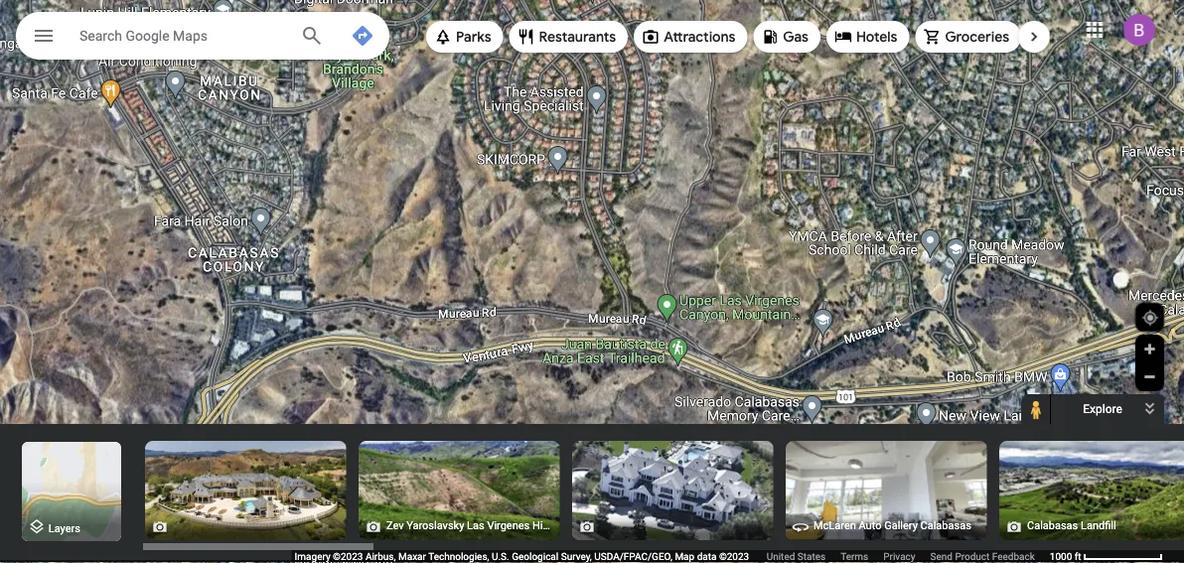 Task type: describe. For each thing, give the bounding box(es) containing it.
gas button
[[753, 13, 820, 61]]

zev
[[386, 519, 404, 532]]

zev yaroslavsky las virgenes highlands park
[[386, 519, 606, 532]]

map
[[675, 551, 694, 563]]

states
[[797, 551, 826, 563]]

search google maps
[[79, 27, 208, 44]]

attractions button
[[634, 13, 747, 61]]

restaurants
[[539, 28, 616, 46]]

data
[[697, 551, 717, 563]]

zoom out image
[[1142, 370, 1157, 384]]

next page image
[[1025, 28, 1043, 46]]

search google maps field containing search google maps
[[16, 12, 389, 60]]

yaroslavsky
[[407, 519, 464, 532]]

technologies,
[[428, 551, 489, 563]]

available search options for this area region
[[411, 13, 1113, 61]]

survey,
[[561, 551, 592, 563]]

u.s.
[[492, 551, 509, 563]]

2 ©2023 from the left
[[719, 551, 749, 563]]

1000 ft button
[[1050, 551, 1163, 563]]

 button
[[16, 12, 72, 64]]

groceries button
[[915, 13, 1021, 61]]

ft
[[1075, 551, 1081, 563]]

airbus,
[[365, 551, 396, 563]]

landfill
[[1081, 519, 1116, 532]]

geological
[[512, 551, 558, 563]]

privacy button
[[883, 550, 915, 563]]

show street view coverage image
[[1022, 394, 1051, 424]]

none search field inside google maps element
[[16, 12, 389, 64]]

restaurants button
[[509, 13, 628, 61]]

feedback
[[992, 551, 1035, 563]]

terms button
[[840, 550, 868, 563]]

1000 ft
[[1050, 551, 1081, 563]]

imagery
[[295, 551, 330, 563]]

explore this area region
[[0, 240, 1184, 563]]

parks
[[456, 28, 491, 46]]

park
[[584, 519, 606, 532]]

terms
[[840, 551, 868, 563]]

usda/fpac/geo,
[[594, 551, 672, 563]]

explore button
[[1052, 394, 1164, 424]]

las
[[467, 519, 484, 532]]

mclaren
[[814, 519, 856, 532]]

1 ©2023 from the left
[[333, 551, 363, 563]]

maps
[[173, 27, 208, 44]]

google account: bob builder  
(b0bth3builder2k23@gmail.com) image
[[1123, 14, 1155, 46]]

auto
[[859, 519, 881, 532]]

footer inside google maps element
[[295, 550, 1050, 563]]

zoom in image
[[1142, 342, 1157, 357]]

layers
[[48, 522, 80, 534]]

show your location image
[[1141, 309, 1159, 327]]

explore
[[1083, 402, 1122, 416]]



Task type: vqa. For each thing, say whether or not it's contained in the screenshot.
bottommost Add
no



Task type: locate. For each thing, give the bounding box(es) containing it.
footer
[[295, 550, 1050, 563]]

product
[[955, 551, 990, 563]]

groceries
[[945, 28, 1009, 46]]

highlands
[[532, 519, 581, 532]]

footer containing imagery ©2023 airbus, maxar technologies, u.s. geological survey, usda/fpac/geo, map data ©2023
[[295, 550, 1050, 563]]

attractions
[[664, 28, 735, 46]]

zev yaroslavsky las virgenes highlands park button
[[211, 240, 707, 563]]

maxar
[[398, 551, 426, 563]]


[[32, 21, 56, 50]]

coffee image
[[1035, 28, 1053, 46]]

1 calabasas from the left
[[920, 519, 971, 532]]

calabasas
[[920, 519, 971, 532], [1027, 519, 1078, 532]]

send product feedback button
[[930, 550, 1035, 563]]

hotels
[[856, 28, 897, 46]]

1 horizontal spatial ©2023
[[719, 551, 749, 563]]

Search Google Maps field
[[16, 12, 389, 60], [79, 23, 284, 47]]

0 horizontal spatial ©2023
[[333, 551, 363, 563]]

send
[[930, 551, 952, 563]]

united states
[[767, 551, 826, 563]]

gallery
[[884, 519, 918, 532]]

None search field
[[16, 12, 389, 64]]

privacy
[[883, 551, 915, 563]]

gas
[[783, 28, 809, 46]]

search
[[79, 27, 122, 44]]

2 calabasas from the left
[[1027, 519, 1078, 532]]

virgenes
[[487, 519, 530, 532]]

hotels button
[[826, 13, 909, 61]]

mclaren auto gallery calabasas
[[814, 519, 971, 532]]

©2023
[[333, 551, 363, 563], [719, 551, 749, 563]]

parks button
[[426, 13, 503, 61]]

google maps element
[[0, 0, 1184, 563]]

none search field containing 
[[16, 12, 389, 64]]

search google maps field inside search box
[[79, 23, 284, 47]]

©2023 right data on the right of page
[[719, 551, 749, 563]]

mclaren auto gallery calabasas button
[[638, 240, 1134, 563]]

calabasas up send
[[920, 519, 971, 532]]

imagery ©2023 airbus, maxar technologies, u.s. geological survey, usda/fpac/geo, map data ©2023
[[295, 551, 752, 563]]

calabasas landfill
[[1027, 519, 1116, 532]]

0 horizontal spatial calabasas
[[920, 519, 971, 532]]

calabasas landfill button
[[851, 240, 1184, 563]]

united
[[767, 551, 795, 563]]

send product feedback
[[930, 551, 1035, 563]]

1000
[[1050, 551, 1072, 563]]

google
[[126, 27, 169, 44]]

©2023 left airbus,
[[333, 551, 363, 563]]

united states button
[[767, 550, 826, 563]]

calabasas up 1000
[[1027, 519, 1078, 532]]

1 horizontal spatial calabasas
[[1027, 519, 1078, 532]]



